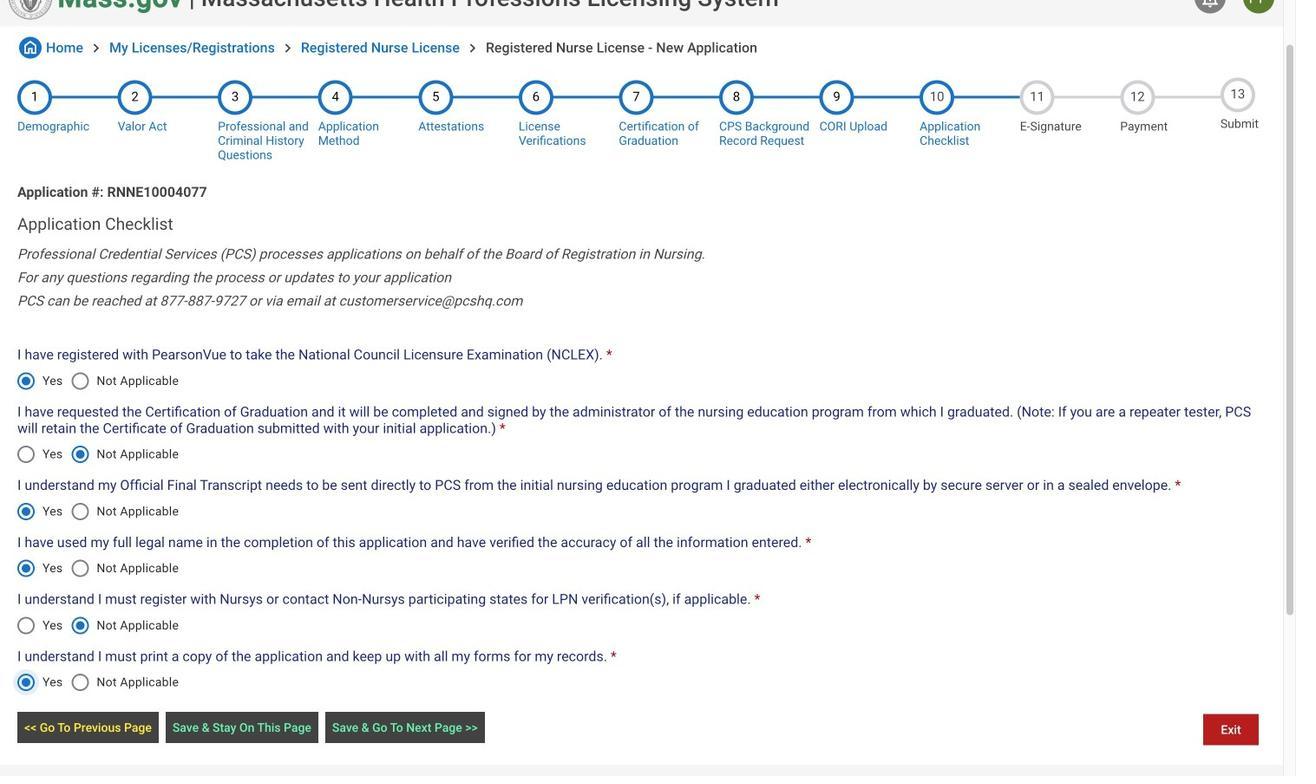 Task type: locate. For each thing, give the bounding box(es) containing it.
no color image
[[1200, 0, 1221, 8], [19, 37, 42, 59], [88, 39, 105, 57], [279, 39, 297, 57], [464, 39, 481, 57]]

heading
[[201, 0, 779, 12], [17, 214, 1266, 234]]

4 option group from the top
[[7, 548, 187, 590]]

option group
[[7, 360, 187, 402], [7, 434, 187, 475], [7, 491, 187, 533], [7, 548, 187, 590], [7, 605, 187, 647], [7, 662, 187, 704]]

3 option group from the top
[[7, 491, 187, 533]]



Task type: vqa. For each thing, say whether or not it's contained in the screenshot.
second row from the top
no



Task type: describe. For each thing, give the bounding box(es) containing it.
2 option group from the top
[[7, 434, 187, 475]]

0 vertical spatial heading
[[201, 0, 779, 12]]

massachusetts state seal image
[[9, 0, 52, 20]]

5 option group from the top
[[7, 605, 187, 647]]

6 option group from the top
[[7, 662, 187, 704]]

1 vertical spatial heading
[[17, 214, 1266, 234]]

1 option group from the top
[[7, 360, 187, 402]]



